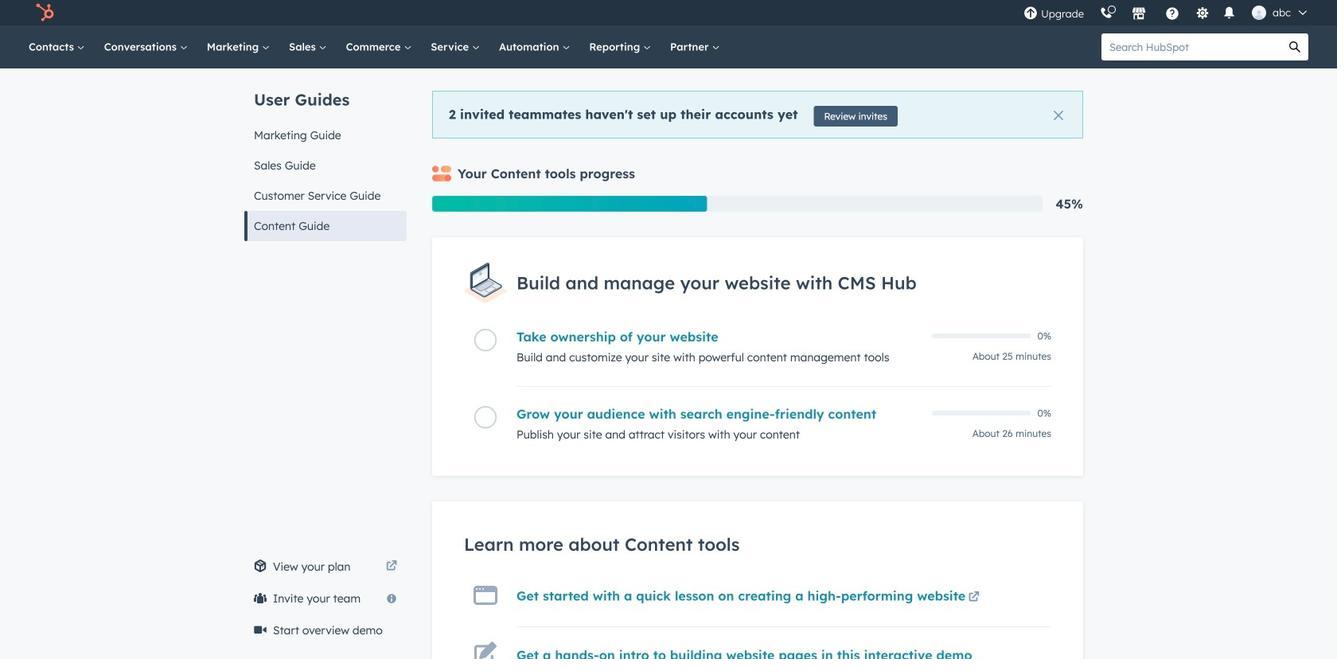 Task type: vqa. For each thing, say whether or not it's contained in the screenshot.
Press to sort. image associated with third Press to sort. element from left
no



Task type: describe. For each thing, give the bounding box(es) containing it.
Search HubSpot search field
[[1102, 33, 1282, 61]]

user guides element
[[244, 68, 407, 241]]



Task type: locate. For each thing, give the bounding box(es) containing it.
garebear orlando image
[[1252, 6, 1267, 20]]

close image
[[1054, 111, 1064, 120]]

link opens in a new window image
[[386, 561, 397, 572], [969, 588, 980, 607], [969, 592, 980, 603]]

menu
[[1016, 0, 1318, 25]]

alert
[[432, 91, 1084, 139]]

marketplaces image
[[1132, 7, 1146, 21]]

progress bar
[[432, 196, 707, 212]]

link opens in a new window image
[[386, 557, 397, 576]]



